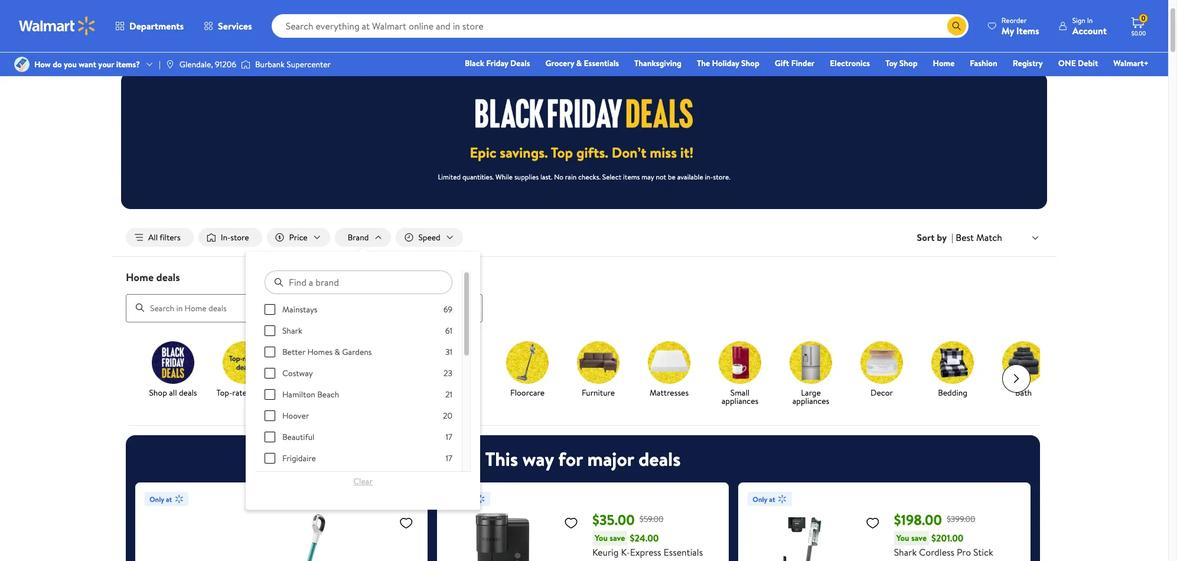 Task type: locate. For each thing, give the bounding box(es) containing it.
you for $198.00
[[897, 532, 910, 544]]

only at group
[[145, 492, 418, 561]]

0 vertical spatial 17
[[446, 431, 453, 443]]

0 horizontal spatial home
[[126, 270, 154, 285]]

one
[[1059, 57, 1077, 69]]

0 vertical spatial shark
[[283, 325, 302, 337]]

0 horizontal spatial save
[[610, 532, 626, 544]]

2 17 from the top
[[446, 453, 453, 465]]

match
[[977, 231, 1003, 244]]

shark inside you save $201.00 shark cordless pro stick vacuum cleaner with clea
[[895, 546, 917, 559]]

best
[[956, 231, 975, 244]]

all
[[126, 8, 135, 20], [148, 232, 158, 243]]

deals
[[511, 57, 530, 69]]

$50 & under image
[[294, 341, 336, 384]]

save down $198.00
[[912, 532, 927, 544]]

 image for burbank supercenter
[[241, 59, 251, 70]]

stick
[[974, 546, 994, 559]]

sort
[[918, 231, 935, 244]]

1 only at from the left
[[150, 494, 172, 504]]

1 appliances from the left
[[722, 395, 759, 407]]

you inside the you save $24.00 keurig k-express essentials single serve k-cup pod coffe
[[595, 532, 608, 544]]

registry
[[1013, 57, 1044, 69]]

best match button
[[954, 230, 1043, 245]]

home for home deals
[[126, 270, 154, 285]]

& inside 'kitchen & dining'
[[469, 387, 474, 399]]

departments button
[[105, 12, 194, 40]]

all left home
[[126, 8, 135, 20]]

epic
[[470, 142, 497, 163]]

1 horizontal spatial shark
[[895, 546, 917, 559]]

1 vertical spatial essentials
[[664, 546, 703, 559]]

you for $35.00
[[595, 532, 608, 544]]

express
[[630, 546, 662, 559]]

walmart+
[[1114, 57, 1149, 69]]

1 horizontal spatial essentials
[[664, 546, 703, 559]]

k- right "serve"
[[645, 559, 654, 561]]

only at inside group
[[150, 494, 172, 504]]

2 you from the left
[[897, 532, 910, 544]]

1 you from the left
[[595, 532, 608, 544]]

31
[[446, 346, 453, 358]]

sort and filter section element
[[112, 219, 1057, 257]]

cordless
[[920, 546, 955, 559]]

next slide for chipmodulewithimages list image
[[1003, 364, 1031, 393]]

you
[[595, 532, 608, 544], [897, 532, 910, 544]]

beach
[[317, 389, 339, 401]]

Search in Home deals search field
[[126, 294, 483, 322]]

home link
[[928, 57, 961, 70]]

all left filters on the left of the page
[[148, 232, 158, 243]]

1 horizontal spatial only at
[[753, 494, 776, 504]]

0 horizontal spatial you
[[595, 532, 608, 544]]

you inside you save $201.00 shark cordless pro stick vacuum cleaner with clea
[[897, 532, 910, 544]]

only inside group
[[150, 494, 164, 504]]

1 horizontal spatial at
[[770, 494, 776, 504]]

group
[[265, 304, 453, 561]]

 image
[[14, 57, 30, 72], [241, 59, 251, 70]]

shop right holiday
[[742, 57, 760, 69]]

with
[[964, 559, 981, 561]]

save inside the you save $24.00 keurig k-express essentials single serve k-cup pod coffe
[[610, 532, 626, 544]]

deals right "rated"
[[253, 387, 272, 399]]

$50
[[293, 387, 307, 399]]

appliances inside small appliances 'link'
[[722, 395, 759, 407]]

0 horizontal spatial k-
[[621, 546, 630, 559]]

essentials right express on the bottom
[[664, 546, 703, 559]]

 image left how
[[14, 57, 30, 72]]

save up keurig
[[610, 532, 626, 544]]

costway
[[283, 368, 313, 379]]

1 save from the left
[[610, 532, 626, 544]]

only
[[150, 494, 164, 504], [753, 494, 768, 504]]

1 horizontal spatial save
[[912, 532, 927, 544]]

available
[[678, 172, 704, 182]]

2 save from the left
[[912, 532, 927, 544]]

bedding image
[[932, 341, 975, 384]]

0 vertical spatial home
[[934, 57, 955, 69]]

furniture link
[[568, 341, 629, 399]]

all
[[169, 387, 177, 399]]

sign in to add to favorites list, shark cordless pro stick vacuum cleaner with clean sense iq, iz540h image
[[866, 516, 880, 530]]

all inside all filters button
[[148, 232, 158, 243]]

save inside you save $201.00 shark cordless pro stick vacuum cleaner with clea
[[912, 532, 927, 544]]

1 horizontal spatial  image
[[241, 59, 251, 70]]

the holiday shop link
[[692, 57, 765, 70]]

brand button
[[335, 228, 391, 247]]

only at inside $198.00 group
[[753, 494, 776, 504]]

rain
[[565, 172, 577, 182]]

small
[[731, 387, 750, 399]]

better homes & gardens
[[283, 346, 372, 358]]

shark up better
[[283, 325, 302, 337]]

don't
[[612, 142, 647, 163]]

0 horizontal spatial shark
[[283, 325, 302, 337]]

you up keurig
[[595, 532, 608, 544]]

0 vertical spatial essentials
[[584, 57, 619, 69]]

1 vertical spatial |
[[952, 231, 954, 244]]

bedding link
[[923, 341, 984, 399]]

account
[[1073, 24, 1108, 37]]

appliances for small
[[722, 395, 759, 407]]

2 at from the left
[[770, 494, 776, 504]]

1 horizontal spatial appliances
[[793, 395, 830, 407]]

only for only at group
[[150, 494, 164, 504]]

you
[[64, 58, 77, 70]]

k- right keurig
[[621, 546, 630, 559]]

Find a brand search field
[[265, 271, 453, 294]]

appliances inside "large appliances" link
[[793, 395, 830, 407]]

appliances down large appliances image
[[793, 395, 830, 407]]

sign in to add to favorites list, keurig k-express essentials single serve k-cup pod coffee maker, black image
[[564, 516, 579, 530]]

home for home
[[934, 57, 955, 69]]

way
[[523, 446, 554, 472]]

1 vertical spatial all
[[148, 232, 158, 243]]

top-rated deals link
[[213, 341, 275, 399]]

essentials
[[584, 57, 619, 69], [664, 546, 703, 559]]

deals down filters on the left of the page
[[156, 270, 180, 285]]

0 horizontal spatial only at
[[150, 494, 172, 504]]

0 horizontal spatial essentials
[[584, 57, 619, 69]]

shop right toy
[[900, 57, 918, 69]]

shark left cordless
[[895, 546, 917, 559]]

get it today image
[[365, 341, 407, 384]]

floorcare image
[[506, 341, 549, 384]]

decor
[[871, 387, 894, 399]]

home inside search box
[[126, 270, 154, 285]]

items
[[624, 172, 640, 182]]

shop left the all
[[149, 387, 167, 399]]

1 vertical spatial 17
[[446, 453, 453, 465]]

1 horizontal spatial you
[[897, 532, 910, 544]]

0 vertical spatial all
[[126, 8, 135, 20]]

pro
[[957, 546, 972, 559]]

limited
[[438, 172, 461, 182]]

17
[[446, 431, 453, 443], [446, 453, 453, 465]]

only for $198.00 group
[[753, 494, 768, 504]]

you up vacuum
[[897, 532, 910, 544]]

1 only from the left
[[150, 494, 164, 504]]

1 vertical spatial shark
[[895, 546, 917, 559]]

only inside $198.00 group
[[753, 494, 768, 504]]

quantities.
[[463, 172, 494, 182]]

sign
[[1073, 15, 1086, 25]]

want
[[79, 58, 96, 70]]

walmart black friday deals for days image
[[476, 99, 693, 128]]

bedding
[[939, 387, 968, 399]]

0 horizontal spatial  image
[[14, 57, 30, 72]]

in-
[[705, 172, 713, 182]]

at inside group
[[166, 494, 172, 504]]

& right $50
[[309, 387, 314, 399]]

& for grocery
[[577, 57, 582, 69]]

2 only from the left
[[753, 494, 768, 504]]

debit
[[1079, 57, 1099, 69]]

1 at from the left
[[166, 494, 172, 504]]

one debit
[[1059, 57, 1099, 69]]

your
[[98, 58, 114, 70]]

Search search field
[[272, 14, 969, 38]]

| right items?
[[159, 58, 161, 70]]

deals right the all
[[179, 387, 197, 399]]

0 horizontal spatial all
[[126, 8, 135, 20]]

bath link
[[993, 341, 1055, 399]]

home deals
[[126, 270, 180, 285]]

grocery
[[546, 57, 575, 69]]

 image right 91206
[[241, 59, 251, 70]]

furniture
[[582, 387, 615, 399]]

top
[[551, 142, 573, 163]]

sign in account
[[1073, 15, 1108, 37]]

group containing mainstays
[[265, 304, 453, 561]]

0 horizontal spatial shop
[[149, 387, 167, 399]]

2 appliances from the left
[[793, 395, 830, 407]]

2 only at from the left
[[753, 494, 776, 504]]

items?
[[116, 58, 140, 70]]

home up search icon
[[126, 270, 154, 285]]

1 horizontal spatial |
[[952, 231, 954, 244]]

1 horizontal spatial home
[[934, 57, 955, 69]]

small appliances image
[[719, 341, 762, 384]]

1 vertical spatial home
[[126, 270, 154, 285]]

2 horizontal spatial shop
[[900, 57, 918, 69]]

& right the dining
[[469, 387, 474, 399]]

0 horizontal spatial appliances
[[722, 395, 759, 407]]

|
[[159, 58, 161, 70], [952, 231, 954, 244]]

toy shop
[[886, 57, 918, 69]]

shark
[[283, 325, 302, 337], [895, 546, 917, 559]]

0 horizontal spatial at
[[166, 494, 172, 504]]

& right grocery on the left top
[[577, 57, 582, 69]]

one debit link
[[1054, 57, 1104, 70]]

gardens
[[342, 346, 372, 358]]

61
[[445, 325, 453, 337]]

save for $35.00
[[610, 532, 626, 544]]

None checkbox
[[265, 304, 275, 315], [265, 326, 275, 336], [265, 390, 275, 400], [265, 411, 275, 421], [265, 453, 275, 464], [265, 304, 275, 315], [265, 326, 275, 336], [265, 390, 275, 400], [265, 411, 275, 421], [265, 453, 275, 464]]

| inside sort and filter section element
[[952, 231, 954, 244]]

home down clear search field text icon
[[934, 57, 955, 69]]

1 horizontal spatial only
[[753, 494, 768, 504]]

None checkbox
[[265, 347, 275, 358], [265, 368, 275, 379], [265, 432, 275, 443], [265, 347, 275, 358], [265, 368, 275, 379], [265, 432, 275, 443]]

at inside $198.00 group
[[770, 494, 776, 504]]

walmart image
[[19, 17, 96, 35]]

& inside $50 & under link
[[309, 387, 314, 399]]

& inside grocery & essentials link
[[577, 57, 582, 69]]

& right homes
[[335, 346, 340, 358]]

only at for only at group
[[150, 494, 172, 504]]

$198.00
[[895, 510, 943, 530]]

keurig
[[593, 546, 619, 559]]

shop all deals link
[[142, 341, 204, 399]]

essentials inside the you save $24.00 keurig k-express essentials single serve k-cup pod coffe
[[664, 546, 703, 559]]

appliances down small appliances image
[[722, 395, 759, 407]]

clear search field text image
[[934, 21, 943, 30]]

price
[[289, 232, 308, 243]]

large
[[801, 387, 821, 399]]

how
[[34, 58, 51, 70]]

0 horizontal spatial only
[[150, 494, 164, 504]]

supercenter
[[287, 58, 331, 70]]

only at for $198.00 group
[[753, 494, 776, 504]]

shark inside group
[[283, 325, 302, 337]]

0 horizontal spatial |
[[159, 58, 161, 70]]

| right by
[[952, 231, 954, 244]]

essentials right grocery on the left top
[[584, 57, 619, 69]]

gift finder
[[775, 57, 815, 69]]

20
[[443, 410, 453, 422]]

floorcare
[[511, 387, 545, 399]]

 image
[[165, 60, 175, 69]]

1 horizontal spatial all
[[148, 232, 158, 243]]

0
[[1142, 13, 1146, 23]]

reorder
[[1002, 15, 1027, 25]]

1 17 from the top
[[446, 431, 453, 443]]

toy shop link
[[881, 57, 923, 70]]



Task type: vqa. For each thing, say whether or not it's contained in the screenshot.


Task type: describe. For each thing, give the bounding box(es) containing it.
no
[[554, 172, 564, 182]]

91206
[[215, 58, 236, 70]]

$35.00
[[593, 510, 635, 530]]

the
[[697, 57, 710, 69]]

& for $50
[[309, 387, 314, 399]]

all filters button
[[126, 228, 194, 247]]

shop all deals image
[[152, 341, 194, 384]]

departments
[[129, 20, 184, 33]]

cup
[[654, 559, 671, 561]]

search image
[[135, 303, 145, 313]]

thanksgiving link
[[629, 57, 687, 70]]

appliances for large
[[793, 395, 830, 407]]

large appliances
[[793, 387, 830, 407]]

$35.00 $59.00
[[593, 510, 664, 530]]

& inside group
[[335, 346, 340, 358]]

store.
[[713, 172, 731, 182]]

Walmart Site-Wide search field
[[272, 14, 969, 38]]

mattresses
[[650, 387, 689, 399]]

69
[[444, 304, 453, 316]]

$198.00 $399.00
[[895, 510, 976, 530]]

brand
[[348, 232, 369, 243]]

be
[[668, 172, 676, 182]]

all filters
[[148, 232, 181, 243]]

mattresses link
[[639, 341, 700, 399]]

bath
[[1016, 387, 1032, 399]]

limited quantities. while supplies last. no rain checks. select items may not be available in-store.
[[438, 172, 731, 182]]

1 horizontal spatial shop
[[742, 57, 760, 69]]

17 for frigidaire
[[446, 453, 453, 465]]

fashion
[[971, 57, 998, 69]]

electronics
[[830, 57, 871, 69]]

serve
[[620, 559, 643, 561]]

deals inside search box
[[156, 270, 180, 285]]

speed
[[419, 232, 441, 243]]

all home
[[126, 8, 158, 20]]

store
[[231, 232, 249, 243]]

0 $0.00
[[1132, 13, 1147, 37]]

at for $198.00 group
[[770, 494, 776, 504]]

speed button
[[396, 228, 463, 247]]

0 vertical spatial |
[[159, 58, 161, 70]]

save for $198.00
[[912, 532, 927, 544]]

black friday deals link
[[460, 57, 536, 70]]

1 horizontal spatial k-
[[645, 559, 654, 561]]

furniture image
[[577, 341, 620, 384]]

kitchen & dining image
[[436, 341, 478, 384]]

grocery & essentials link
[[540, 57, 625, 70]]

reorder my items
[[1002, 15, 1040, 37]]

checks.
[[579, 172, 601, 182]]

gift
[[775, 57, 790, 69]]

mattresses image
[[648, 341, 691, 384]]

23
[[444, 368, 453, 379]]

this way for major deals
[[485, 446, 681, 472]]

fashion link
[[965, 57, 1003, 70]]

black
[[465, 57, 485, 69]]

last.
[[541, 172, 553, 182]]

bath image
[[1003, 341, 1045, 384]]

pod
[[673, 559, 689, 561]]

walmart+ link
[[1109, 57, 1155, 70]]

$35.00 group
[[447, 492, 720, 561]]

sign in to add to favorites list, tineco ifloor 2 max cordless wet/dry vacuum cleaner and hard floor washer - limited edition (blue) image
[[399, 516, 413, 530]]

kitchen & dining link
[[426, 341, 488, 408]]

the holiday shop
[[697, 57, 760, 69]]

toy
[[886, 57, 898, 69]]

hamilton beach
[[283, 389, 339, 401]]

electronics link
[[825, 57, 876, 70]]

it!
[[681, 142, 694, 163]]

single
[[593, 559, 617, 561]]

miss
[[650, 142, 677, 163]]

 image for how do you want your items?
[[14, 57, 30, 72]]

top-rated deals image
[[223, 341, 265, 384]]

in-
[[221, 232, 231, 243]]

kitchen
[[439, 387, 467, 399]]

$50 & under
[[293, 387, 337, 399]]

deals right major
[[639, 446, 681, 472]]

in-store
[[221, 232, 249, 243]]

this
[[485, 446, 518, 472]]

grocery & essentials
[[546, 57, 619, 69]]

decor link
[[852, 341, 913, 399]]

17 for beautiful
[[446, 431, 453, 443]]

hoover
[[283, 410, 309, 422]]

$198.00 group
[[748, 492, 1022, 561]]

items
[[1017, 24, 1040, 37]]

may
[[642, 172, 655, 182]]

sort by |
[[918, 231, 954, 244]]

best match
[[956, 231, 1003, 244]]

major
[[588, 446, 634, 472]]

$59.00
[[640, 513, 664, 525]]

in-store button
[[198, 228, 262, 247]]

dining
[[446, 395, 468, 407]]

large appliances image
[[790, 341, 833, 384]]

$201.00
[[932, 532, 964, 545]]

kitchen & dining
[[439, 387, 474, 407]]

while
[[496, 172, 513, 182]]

Home deals search field
[[112, 270, 1057, 322]]

small appliances
[[722, 387, 759, 407]]

for
[[559, 446, 583, 472]]

all for all filters
[[148, 232, 158, 243]]

burbank
[[255, 58, 285, 70]]

decor image
[[861, 341, 904, 384]]

& for kitchen
[[469, 387, 474, 399]]

select
[[603, 172, 622, 182]]

price button
[[267, 228, 330, 247]]

under
[[316, 387, 337, 399]]

cleaner
[[929, 559, 961, 561]]

registry link
[[1008, 57, 1049, 70]]

essentials inside grocery & essentials link
[[584, 57, 619, 69]]

search icon image
[[953, 21, 962, 31]]

at for only at group
[[166, 494, 172, 504]]

thanksgiving
[[635, 57, 682, 69]]

$24.00
[[630, 532, 659, 545]]

finder
[[792, 57, 815, 69]]

top-
[[217, 387, 232, 399]]

all for all home
[[126, 8, 135, 20]]

top-rated deals
[[217, 387, 272, 399]]



